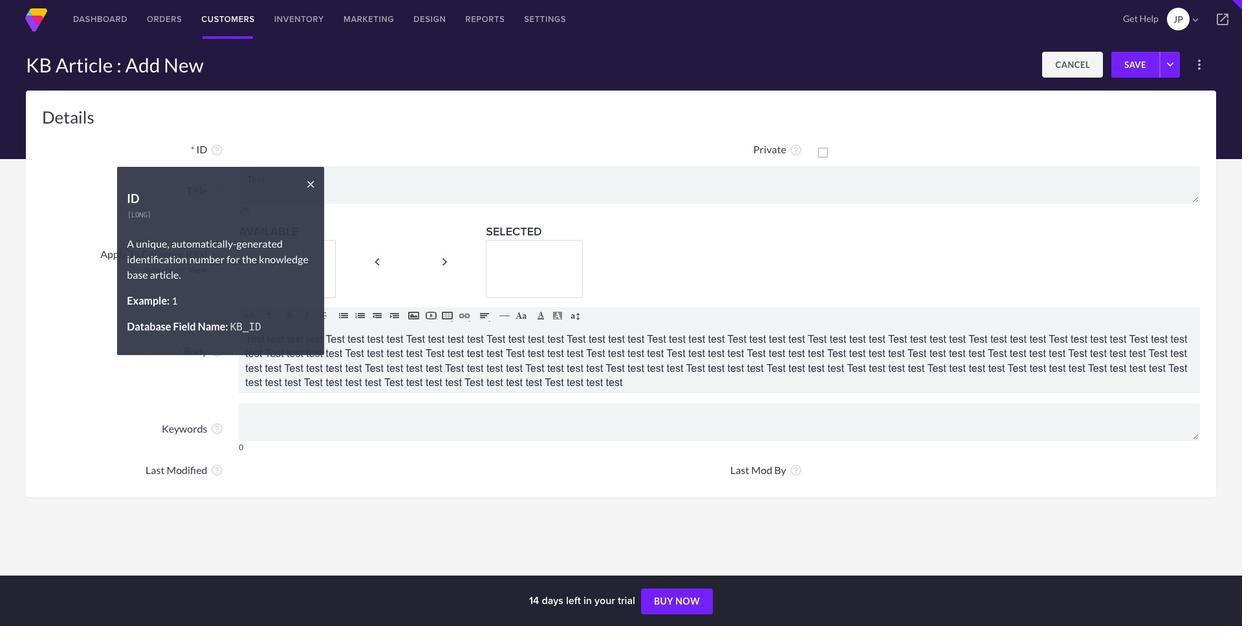 Task type: locate. For each thing, give the bounding box(es) containing it.
test
[[267, 334, 284, 345], [287, 334, 304, 345], [306, 334, 323, 345], [348, 334, 364, 345], [367, 334, 384, 345], [387, 334, 403, 345], [428, 334, 445, 345], [448, 334, 464, 345], [467, 334, 484, 345], [508, 334, 525, 345], [528, 334, 545, 345], [547, 334, 564, 345], [589, 334, 605, 345], [608, 334, 625, 345], [628, 334, 644, 345], [669, 334, 686, 345], [689, 334, 705, 345], [708, 334, 725, 345], [749, 334, 766, 345], [769, 334, 786, 345], [789, 334, 805, 345], [830, 334, 846, 345], [849, 334, 866, 345], [869, 334, 886, 345], [910, 334, 927, 345], [930, 334, 946, 345], [949, 334, 966, 345], [990, 334, 1007, 345], [1010, 334, 1027, 345], [1030, 334, 1046, 345], [1071, 334, 1088, 345], [1090, 334, 1107, 345], [1110, 334, 1127, 345], [1151, 334, 1168, 345], [1171, 334, 1187, 345], [245, 348, 262, 359], [287, 348, 303, 359], [306, 348, 323, 359], [326, 348, 342, 359], [367, 348, 384, 359], [387, 348, 403, 359], [406, 348, 423, 359], [447, 348, 464, 359], [467, 348, 484, 359], [486, 348, 503, 359], [528, 348, 544, 359], [547, 348, 564, 359], [567, 348, 584, 359], [608, 348, 625, 359], [628, 348, 644, 359], [647, 348, 664, 359], [688, 348, 705, 359], [708, 348, 725, 359], [728, 348, 744, 359], [769, 348, 785, 359], [788, 348, 805, 359], [808, 348, 825, 359], [849, 348, 866, 359], [869, 348, 885, 359], [888, 348, 905, 359], [929, 348, 946, 359], [949, 348, 966, 359], [969, 348, 985, 359], [1010, 348, 1027, 359], [1029, 348, 1046, 359], [1049, 348, 1066, 359], [1090, 348, 1107, 359], [1110, 348, 1126, 359], [1129, 348, 1146, 359], [1171, 348, 1187, 359], [245, 363, 262, 374], [265, 363, 282, 374], [306, 363, 323, 374], [326, 363, 342, 374], [345, 363, 362, 374], [387, 363, 403, 374], [406, 363, 423, 374], [426, 363, 442, 374], [467, 363, 484, 374], [486, 363, 503, 374], [506, 363, 523, 374], [547, 363, 564, 374], [567, 363, 584, 374], [586, 363, 603, 374], [628, 363, 644, 374], [647, 363, 664, 374], [667, 363, 683, 374], [708, 363, 725, 374], [728, 363, 744, 374], [747, 363, 764, 374], [789, 363, 805, 374], [808, 363, 825, 374], [828, 363, 844, 374], [869, 363, 886, 374], [888, 363, 905, 374], [908, 363, 925, 374], [949, 363, 966, 374], [969, 363, 985, 374], [988, 363, 1005, 374], [1030, 363, 1046, 374], [1049, 363, 1066, 374], [1069, 363, 1085, 374], [1110, 363, 1127, 374], [1129, 363, 1146, 374], [1149, 363, 1166, 374], [245, 377, 262, 388], [265, 377, 282, 388], [285, 377, 301, 388], [326, 377, 342, 388], [345, 377, 362, 388], [365, 377, 382, 388], [406, 377, 423, 388], [426, 377, 442, 388], [445, 377, 462, 388], [486, 377, 503, 388], [506, 377, 523, 388], [526, 377, 542, 388], [567, 377, 584, 388], [586, 377, 603, 388], [606, 377, 623, 388]]

database
[[127, 320, 171, 332]]

to
[[129, 248, 140, 260]]

get help
[[1123, 13, 1159, 24]]

number
[[189, 253, 225, 265]]

* inside "* body help_outline"
[[178, 346, 182, 357]]

orders
[[147, 13, 182, 25]]

* id
[[191, 143, 207, 156]]

last left mod
[[730, 464, 749, 476]]

help_outline inside last modified help_outline
[[210, 464, 223, 477]]

*
[[191, 145, 194, 156], [178, 346, 182, 357]]

kb article : add new
[[26, 53, 204, 76]]

keywords help_outline
[[162, 422, 223, 435]]

private
[[753, 143, 786, 156]]

None text field
[[239, 166, 1200, 204], [239, 404, 1200, 441], [239, 166, 1200, 204], [239, 404, 1200, 441]]

name:
[[198, 320, 228, 332]]

last left modified
[[146, 464, 165, 476]]

last
[[146, 464, 165, 476], [730, 464, 749, 476]]

left
[[566, 593, 581, 608]]

automatically-
[[171, 237, 237, 250]]

help_outline right title at the top left
[[210, 185, 223, 198]]

help_outline right * id
[[210, 143, 223, 156]]

1 vertical spatial *
[[178, 346, 182, 357]]

0 vertical spatial *
[[191, 145, 194, 156]]

* up title at the top left
[[191, 145, 194, 156]]

* left body
[[178, 346, 182, 357]]

last inside last modified help_outline
[[146, 464, 165, 476]]

help_outline right private
[[790, 143, 802, 156]]

generated
[[237, 237, 283, 250]]

0 horizontal spatial id
[[127, 191, 139, 205]]

private help_outline
[[753, 143, 802, 156]]

details
[[42, 107, 94, 127]]

last for by
[[730, 464, 749, 476]]

keywords
[[162, 422, 207, 435]]

save
[[1125, 60, 1146, 70]]

view
[[187, 263, 207, 276]]

help_outline
[[210, 143, 223, 156], [790, 143, 802, 156], [210, 185, 223, 198], [210, 255, 223, 268], [210, 345, 223, 358], [210, 422, 223, 435], [210, 464, 223, 477], [790, 464, 802, 477]]

days
[[542, 593, 563, 608]]

a
[[127, 237, 134, 250]]

unique,
[[136, 237, 169, 250]]

help_outline right body
[[210, 345, 223, 358]]

buy
[[654, 596, 673, 607]]

id up [long] at the left of page
[[127, 191, 139, 205]]

test
[[245, 334, 264, 345], [326, 334, 345, 345], [406, 334, 425, 345], [486, 334, 505, 345], [567, 334, 586, 345], [647, 334, 666, 345], [728, 334, 747, 345], [808, 334, 827, 345], [888, 334, 907, 345], [969, 334, 988, 345], [1049, 334, 1068, 345], [1129, 334, 1148, 345], [265, 348, 284, 359], [345, 348, 364, 359], [425, 348, 444, 359], [506, 348, 525, 359], [586, 348, 605, 359], [667, 348, 686, 359], [747, 348, 766, 359], [827, 348, 846, 359], [908, 348, 927, 359], [988, 348, 1007, 359], [1068, 348, 1087, 359], [1149, 348, 1168, 359], [284, 363, 303, 374], [365, 363, 384, 374], [445, 363, 464, 374], [525, 363, 544, 374], [606, 363, 625, 374], [686, 363, 705, 374], [767, 363, 786, 374], [847, 363, 866, 374], [927, 363, 946, 374], [1008, 363, 1027, 374], [1088, 363, 1107, 374], [1168, 363, 1187, 374], [304, 377, 323, 388], [384, 377, 403, 388], [465, 377, 484, 388], [545, 377, 564, 388]]

0
[[239, 443, 243, 452]]

last inside last mod by help_outline
[[730, 464, 749, 476]]

1 horizontal spatial last
[[730, 464, 749, 476]]

apply
[[100, 248, 127, 260]]

1 last from the left
[[146, 464, 165, 476]]

1 horizontal spatial id
[[196, 143, 207, 156]]

field
[[173, 320, 196, 332]]

last mod by help_outline
[[730, 464, 802, 477]]

customers
[[201, 13, 255, 25]]

buy now
[[654, 596, 700, 607]]

save link
[[1112, 52, 1159, 78]]

base
[[127, 268, 148, 281]]

kb
[[26, 53, 52, 76]]

help_outline inside title help_outline
[[210, 185, 223, 198]]

[long]
[[127, 211, 151, 219]]

0 horizontal spatial last
[[146, 464, 165, 476]]

your
[[595, 593, 615, 608]]

2%
[[239, 205, 250, 215]]

1 horizontal spatial *
[[191, 145, 194, 156]]

cancel link
[[1043, 52, 1103, 78]]

id
[[196, 143, 207, 156], [127, 191, 139, 205]]

0 horizontal spatial *
[[178, 346, 182, 357]]

id up title at the top left
[[196, 143, 207, 156]]

now
[[676, 596, 700, 607]]

* inside * id
[[191, 145, 194, 156]]

help_outline right keywords
[[210, 422, 223, 435]]

1 vertical spatial id
[[127, 191, 139, 205]]

help_outline left 'for'
[[210, 255, 223, 268]]

more_vert button
[[1187, 52, 1212, 78]]

mod
[[751, 464, 772, 476]]

example:
[[127, 294, 170, 306]]

0 vertical spatial id
[[196, 143, 207, 156]]

advanced view link
[[42, 263, 207, 276]]

help_outline inside keywords help_outline
[[210, 422, 223, 435]]

trial
[[618, 593, 635, 608]]

help_outline inside the private help_outline
[[790, 143, 802, 156]]

2 last from the left
[[730, 464, 749, 476]]

* for * id
[[191, 145, 194, 156]]

marketing
[[344, 13, 394, 25]]

test test test test test test test test test test test test test test test test test test test test test test test test test test test test test test test test test test test test test test test test test test test test test test test test test test test test test test test test test test test test test test test test test test test test test test test test test test test test test test test test test test test test test test test test test test test test test test test test test test test test test test test test test test test test test test test test test test test test test test test test test test test test test test test test test test test test test test test test test test test test test test test test test test test test test test test test test test test test test test test test
[[245, 334, 1187, 388]]

help_outline right 'by'
[[790, 464, 802, 477]]

help_outline right modified
[[210, 464, 223, 477]]



Task type: vqa. For each thing, say whether or not it's contained in the screenshot.
2% in the top of the page
yes



Task type: describe. For each thing, give the bounding box(es) containing it.
body
[[184, 345, 207, 357]]

get
[[1123, 13, 1138, 24]]

apply to category id(s) advanced view help_outline
[[100, 248, 223, 276]]

category
[[142, 248, 184, 260]]

for
[[227, 253, 240, 265]]

dashboard
[[73, 13, 127, 25]]

new
[[164, 53, 204, 76]]

modified
[[167, 464, 207, 476]]

help_outline inside last mod by help_outline
[[790, 464, 802, 477]]

selected
[[486, 223, 542, 240]]

id inside id [long]
[[127, 191, 139, 205]]

reports
[[465, 13, 505, 25]]

add
[[125, 53, 160, 76]]

14
[[529, 593, 539, 608]]

14 days left in your trial
[[529, 593, 638, 608]]

* body help_outline
[[178, 345, 223, 358]]

article
[[55, 53, 113, 76]]

help_outline inside apply to category id(s) advanced view help_outline
[[210, 255, 223, 268]]

kb_id
[[230, 321, 261, 333]]

the
[[242, 253, 257, 265]]

title
[[187, 184, 207, 197]]

help_outline inside "* body help_outline"
[[210, 345, 223, 358]]

1
[[172, 294, 178, 306]]

help
[[1140, 13, 1159, 24]]

last modified help_outline
[[146, 464, 223, 477]]

a unique, automatically-generated identification number for the knowledge base article.
[[127, 237, 308, 281]]

cancel
[[1056, 60, 1090, 70]]

title help_outline
[[187, 184, 223, 198]]

available
[[239, 223, 298, 240]]

jp
[[1174, 14, 1183, 25]]

inventory
[[274, 13, 324, 25]]

by
[[774, 464, 786, 476]]

example: 1
[[127, 294, 178, 306]]


[[1215, 12, 1231, 27]]

settings
[[524, 13, 566, 25]]

design
[[414, 13, 446, 25]]

knowledge
[[259, 253, 308, 265]]

advanced
[[145, 263, 185, 276]]

* for * body help_outline
[[178, 346, 182, 357]]

database field name: kb_id
[[127, 320, 261, 333]]

buy now link
[[641, 589, 713, 615]]

last for help_outline
[[146, 464, 165, 476]]

id(s)
[[186, 248, 207, 260]]

dashboard link
[[63, 0, 137, 39]]

id [long]
[[127, 191, 151, 219]]


[[1190, 14, 1201, 26]]

article.
[[150, 268, 181, 281]]

:
[[117, 53, 121, 76]]

next link
[[411, 248, 486, 285]]

in
[[583, 593, 592, 608]]

next
[[424, 270, 486, 285]]

more_vert
[[1192, 57, 1207, 72]]

identification
[[127, 253, 187, 265]]

 link
[[1203, 0, 1242, 39]]



